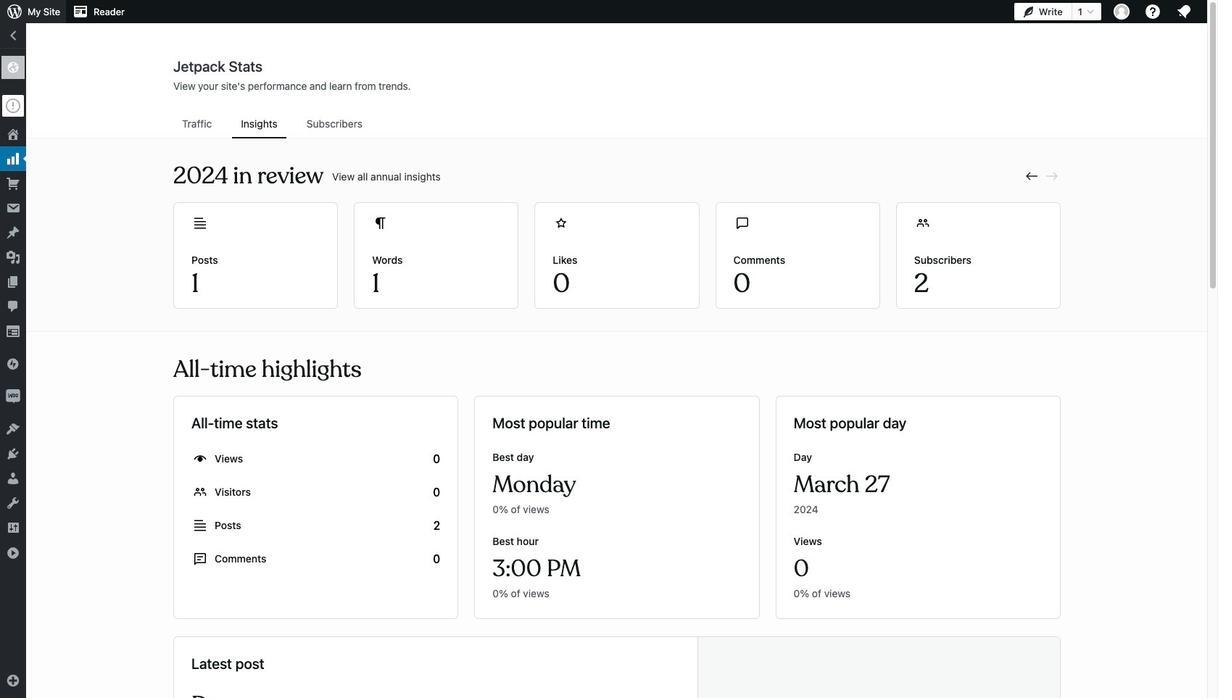 Task type: describe. For each thing, give the bounding box(es) containing it.
2 img image from the top
[[6, 389, 20, 404]]

help image
[[1144, 3, 1162, 20]]

my profile image
[[1114, 4, 1130, 20]]



Task type: locate. For each thing, give the bounding box(es) containing it.
1 vertical spatial img image
[[6, 389, 20, 404]]

img image
[[6, 357, 20, 371], [6, 389, 20, 404]]

manage your notifications image
[[1175, 3, 1193, 20]]

1 img image from the top
[[6, 357, 20, 371]]

menu
[[173, 111, 1061, 139]]

main content
[[27, 57, 1207, 698]]

0 vertical spatial img image
[[6, 357, 20, 371]]



Task type: vqa. For each thing, say whether or not it's contained in the screenshot.
add related to Add a domain
no



